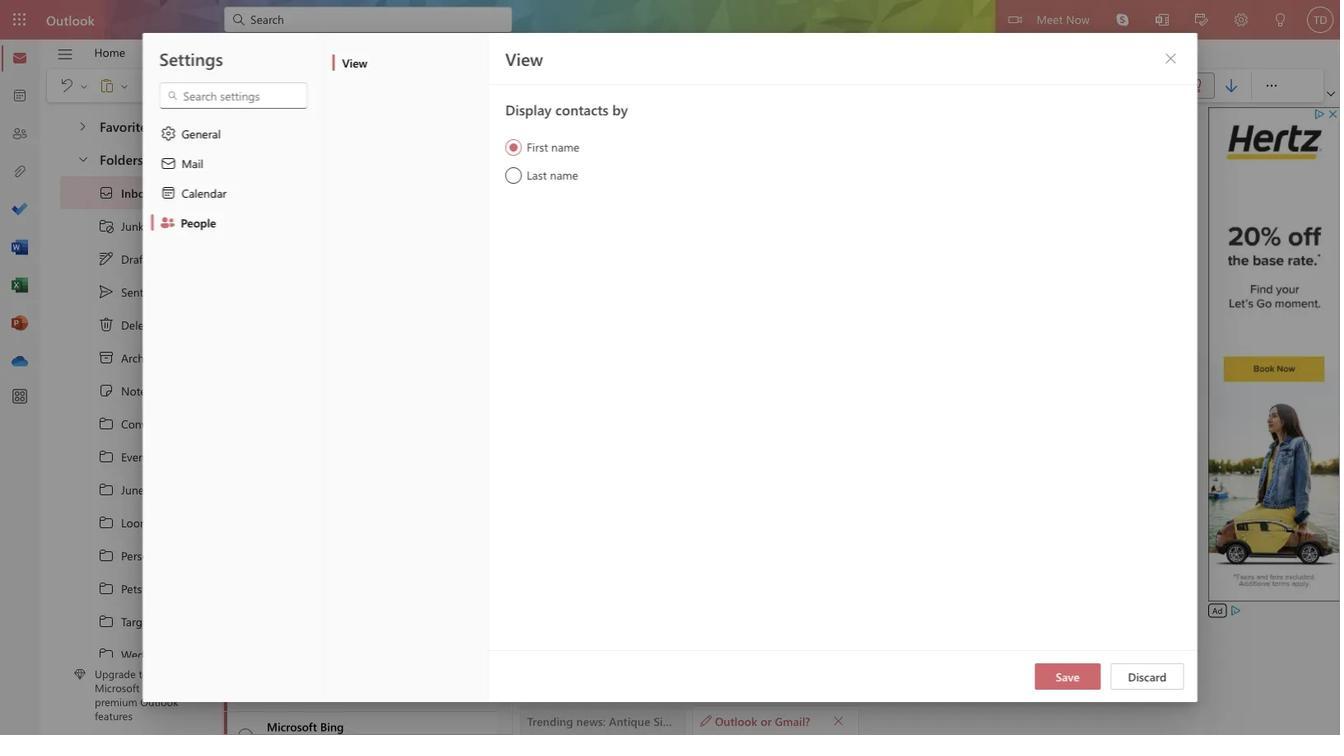 Task type: locate. For each thing, give the bounding box(es) containing it.
news:
[[315, 238, 343, 253], [316, 438, 346, 453], [315, 602, 343, 617]]


[[98, 415, 115, 432], [98, 448, 115, 465], [98, 481, 115, 498], [98, 514, 115, 531], [98, 547, 115, 564], [98, 580, 115, 597], [98, 613, 115, 630], [98, 646, 115, 663]]

bing down clearance
[[318, 221, 341, 237]]

2 trending from the top
[[267, 438, 313, 453]]

 button for the folders tree item
[[68, 143, 96, 174]]

2023
[[148, 482, 172, 497]]

bing up the 'facts'
[[318, 488, 341, 504]]

left-rail-appbar navigation
[[3, 40, 36, 381]]

to
[[313, 371, 324, 387], [428, 602, 439, 617], [139, 667, 149, 681]]

0 vertical spatial outlook
[[46, 11, 95, 28]]

junk
[[121, 218, 144, 233]]

2 tree from the top
[[60, 176, 193, 704]]

filter button
[[432, 115, 499, 142]]

 notes
[[98, 382, 151, 399]]

outlook up the 
[[46, 11, 95, 28]]

 personal
[[98, 547, 164, 564]]

0 horizontal spatial outlook
[[46, 11, 95, 28]]

1 vertical spatial more
[[622, 438, 650, 453]]

and right china…
[[569, 602, 588, 617]]

 button up  button
[[1158, 45, 1185, 72]]

inbox
[[121, 185, 151, 200]]

 left looney
[[98, 514, 115, 531]]

updates
[[267, 371, 310, 387]]

2 vertical spatial quiz
[[330, 669, 352, 684]]

1  from the top
[[98, 415, 115, 432]]

microsoft down temu
[[267, 221, 315, 237]]

email
[[147, 218, 174, 233]]

 button
[[303, 115, 330, 141]]

tree
[[60, 104, 193, 143], [60, 176, 193, 704]]

trump
[[525, 438, 559, 453]]

ad
[[1213, 605, 1223, 616]]

4  tree item from the top
[[60, 506, 193, 539]]

powerless
[[375, 602, 425, 617]]


[[167, 90, 178, 101]]

more right china…
[[591, 602, 618, 617]]

3 trending from the top
[[267, 602, 311, 617]]

 archive
[[98, 349, 159, 366]]

1 horizontal spatial to
[[313, 371, 324, 387]]

tags group
[[1183, 69, 1249, 102]]

1 vertical spatial 
[[833, 715, 845, 727]]

1 vertical spatial outlook
[[140, 695, 179, 709]]

and right from…
[[600, 438, 619, 453]]

bing down our on the left bottom
[[320, 422, 344, 437]]

more
[[620, 238, 647, 253], [622, 438, 650, 453], [591, 602, 618, 617]]

 button
[[860, 73, 893, 99]]

1 vertical spatial quiz
[[337, 505, 358, 520]]

 looney
[[98, 514, 158, 531]]


[[802, 77, 818, 94]]

microsoft inside microsoft bing legendary monsters quiz
[[267, 288, 315, 303]]

5  from the top
[[98, 547, 115, 564]]

name right first
[[552, 139, 580, 155]]

1 vertical spatial trending
[[267, 438, 313, 453]]

trending inside 'microsoft bing trending news: should supreme court disqualify trump from… and more'
[[267, 438, 313, 453]]

5  tree item from the top
[[60, 539, 193, 572]]

2 vertical spatial and
[[569, 602, 588, 617]]

items for 
[[147, 284, 175, 299]]

7  from the top
[[98, 613, 115, 630]]

microsoft bing trending news: putin powerless to complain about china… and more
[[267, 586, 618, 617]]

use
[[395, 371, 413, 387]]

3  from the top
[[98, 481, 115, 498]]

view heading
[[506, 47, 544, 70]]

 left target
[[98, 613, 115, 630]]

2  tree item from the top
[[60, 440, 193, 473]]

 events
[[98, 448, 154, 465]]

quiz right the 'facts'
[[337, 505, 358, 520]]

microsoft inside 'microsoft bing trending news: should supreme court disqualify trump from… and more'
[[267, 422, 317, 437]]

 for basic text group
[[265, 81, 275, 91]]

heroes
[[292, 669, 327, 684]]

 tree item down  looney
[[60, 539, 193, 572]]

june
[[121, 482, 144, 497]]

bing up microsoft bing folk heroes quiz
[[318, 586, 341, 601]]

2  from the top
[[98, 448, 115, 465]]

 button inside reading pane main content
[[827, 709, 851, 732]]

8  from the top
[[98, 646, 115, 663]]

 junk email
[[98, 218, 174, 234]]

monsters
[[324, 305, 371, 320]]

 up upgrade
[[98, 646, 115, 663]]

bing inside microsoft bing nfl fun facts quiz
[[318, 488, 341, 504]]

-
[[414, 171, 419, 186]]

quiz for microsoft bing legendary monsters quiz
[[374, 305, 395, 320]]

1 tree from the top
[[60, 104, 193, 143]]


[[1224, 77, 1240, 94]]

outlook left or
[[715, 713, 758, 728]]

outlook right premium
[[140, 695, 179, 709]]

save
[[1056, 669, 1081, 684]]

microsoft inside upgrade to microsoft 365 with premium outlook features
[[95, 681, 140, 695]]

quiz right monsters
[[374, 305, 395, 320]]

bing inside microsoft bing trending news: antique singer sewing machine values & what… and more
[[318, 221, 341, 237]]

1 horizontal spatial  button
[[1158, 45, 1185, 72]]

to down  wednesday
[[139, 667, 149, 681]]

0 horizontal spatial to
[[139, 667, 149, 681]]

files image
[[12, 164, 28, 180]]

more inside 'microsoft bing trending news: should supreme court disqualify trump from… and more'
[[622, 438, 650, 453]]

clipboard group
[[50, 69, 164, 102]]


[[98, 185, 115, 201]]

calendar image
[[12, 88, 28, 105]]

putin
[[346, 602, 372, 617]]

to left our on the left bottom
[[313, 371, 324, 387]]

 tree item
[[60, 374, 193, 407]]

1 vertical spatial news:
[[316, 438, 346, 453]]

microsoft for trending news: putin powerless to complain about china… and more
[[267, 586, 315, 601]]

microsoft up features
[[95, 681, 140, 695]]

 tree item down  events at the left bottom
[[60, 473, 193, 506]]

microsoft down folk
[[267, 719, 317, 734]]

 button
[[264, 74, 277, 97], [316, 74, 329, 97], [68, 143, 96, 174]]

microsoft inside the microsoft bing trending news: putin powerless to complain about china… and more
[[267, 586, 315, 601]]

microsoft up microsoft bing folk heroes quiz
[[267, 586, 315, 601]]

4  from the top
[[98, 514, 115, 531]]

2 horizontal spatial view
[[506, 47, 544, 70]]

microsoft down updates
[[267, 422, 317, 437]]

excel image
[[12, 278, 28, 294]]

deleted
[[121, 317, 161, 332]]

folk
[[267, 669, 289, 684]]

bing up monsters
[[318, 288, 341, 303]]

and inside 'microsoft bing trending news: should supreme court disqualify trump from… and more'
[[600, 438, 619, 453]]

view
[[151, 45, 175, 60], [506, 47, 544, 70], [342, 55, 368, 70]]

meet
[[1037, 11, 1064, 26]]

1 vertical spatial items
[[164, 317, 192, 332]]

application containing settings
[[0, 0, 1341, 735]]

0 vertical spatial and
[[598, 238, 617, 253]]

trending inside the microsoft bing trending news: putin powerless to complain about china… and more
[[267, 602, 311, 617]]

 for  looney
[[98, 514, 115, 531]]

1 vertical spatial to
[[428, 602, 439, 617]]

1 horizontal spatial  button
[[264, 74, 277, 97]]

 right gmail?
[[833, 715, 845, 727]]

microsoft for nfl fun facts quiz
[[267, 488, 315, 504]]

 tree item up  target at the left of page
[[60, 572, 193, 605]]

bing inside 'microsoft bing trending news: should supreme court disqualify trump from… and more'
[[320, 422, 344, 437]]

0 horizontal spatial view
[[151, 45, 175, 60]]

basic text group
[[171, 69, 1007, 102]]

1 vertical spatial  button
[[827, 709, 851, 732]]

0 vertical spatial quiz
[[374, 305, 395, 320]]

1 vertical spatial and
[[600, 438, 619, 453]]

bing up heroes
[[320, 652, 344, 668]]

 up  pets
[[98, 547, 115, 564]]

news: left "antique"
[[315, 238, 343, 253]]

1 horizontal spatial 
[[265, 81, 275, 91]]

and right what…
[[598, 238, 617, 253]]

increase indent image
[[688, 77, 721, 94]]

 left the june
[[98, 481, 115, 498]]

2 horizontal spatial outlook
[[715, 713, 758, 728]]

microsoft inside microsoft bing trending news: antique singer sewing machine values & what… and more
[[267, 221, 315, 237]]

 left pets
[[98, 580, 115, 597]]

6  from the top
[[98, 580, 115, 597]]

more right from…
[[622, 438, 650, 453]]

 for  june 2023
[[98, 481, 115, 498]]

quiz inside microsoft bing legendary monsters quiz
[[374, 305, 395, 320]]

 inside the folders tree item
[[77, 152, 90, 165]]

quiz inside microsoft bing folk heroes quiz
[[330, 669, 352, 684]]

0 horizontal spatial  button
[[827, 709, 851, 732]]

fun
[[290, 505, 307, 520]]

bing inside the microsoft bing trending news: putin powerless to complain about china… and more
[[318, 586, 341, 601]]

 tree item
[[60, 209, 193, 242]]

to left complain
[[428, 602, 439, 617]]

news: inside the microsoft bing trending news: putin powerless to complain about china… and more
[[315, 602, 343, 617]]

0 vertical spatial more
[[620, 238, 647, 253]]

and inside the microsoft bing trending news: putin powerless to complain about china… and more
[[569, 602, 588, 617]]

looney
[[121, 515, 158, 530]]

news: for putin
[[315, 602, 343, 617]]

trending inside microsoft bing trending news: antique singer sewing machine values & what… and more
[[267, 238, 311, 253]]

people image
[[12, 126, 28, 143]]

meet now
[[1037, 11, 1090, 26]]

trending up microsoft bing nfl fun facts quiz
[[267, 438, 313, 453]]

0 vertical spatial news:
[[315, 238, 343, 253]]

microsoft for folk heroes quiz
[[267, 652, 317, 668]]

microsoft inside microsoft bing folk heroes quiz
[[267, 652, 317, 668]]

 down 
[[98, 415, 115, 432]]

trending for microsoft bing trending news: antique singer sewing machine values & what… and more
[[267, 238, 311, 253]]

1 horizontal spatial outlook
[[140, 695, 179, 709]]

0 vertical spatial 
[[1165, 52, 1178, 65]]

name right last
[[550, 167, 579, 183]]


[[98, 382, 115, 399]]

microsoft bing legendary monsters quiz
[[267, 288, 395, 320]]

news: left putin
[[315, 602, 343, 617]]

more right what…
[[620, 238, 647, 253]]

terms
[[349, 371, 378, 387]]

 left events
[[98, 448, 115, 465]]

quiz
[[374, 305, 395, 320], [337, 505, 358, 520], [330, 669, 352, 684]]

items right deleted
[[164, 317, 192, 332]]

 tree item
[[60, 176, 193, 209]]

 for  events
[[98, 448, 115, 465]]

outlook
[[46, 11, 95, 28], [140, 695, 179, 709], [715, 713, 758, 728]]

 up include group
[[1165, 52, 1178, 65]]

news: inside 'microsoft bing trending news: should supreme court disqualify trump from… and more'
[[316, 438, 346, 453]]

settings heading
[[159, 47, 223, 70]]

0 horizontal spatial 
[[77, 152, 90, 165]]

trending up "legendary"
[[267, 238, 311, 253]]

0 vertical spatial  button
[[1158, 45, 1185, 72]]

 button
[[49, 40, 82, 68]]

 tree item up  events at the left bottom
[[60, 407, 193, 440]]

to for updates to our terms of use
[[313, 371, 324, 387]]

microsoft bing folk heroes quiz
[[267, 652, 352, 684]]

0 horizontal spatial  button
[[68, 143, 96, 174]]

trending
[[267, 238, 311, 253], [267, 438, 313, 453], [267, 602, 311, 617]]

0 vertical spatial to
[[313, 371, 324, 387]]

more for microsoft bing trending news: should supreme court disqualify trump from… and more
[[622, 438, 650, 453]]

draw button
[[449, 40, 500, 65]]

trending for microsoft bing trending news: should supreme court disqualify trump from… and more
[[267, 438, 313, 453]]

quiz for microsoft bing folk heroes quiz
[[330, 669, 352, 684]]

news: left should
[[316, 438, 346, 453]]

 tree item
[[60, 242, 193, 275]]

to inside the microsoft bing trending news: putin powerless to complain about china… and more
[[428, 602, 439, 617]]

folders
[[100, 150, 143, 168]]

 tree item
[[60, 341, 193, 374]]

0 vertical spatial items
[[147, 284, 175, 299]]

trending up microsoft bing folk heroes quiz
[[267, 602, 311, 617]]

microsoft up fun
[[267, 488, 315, 504]]

2 vertical spatial outlook
[[715, 713, 758, 728]]

news: for should
[[316, 438, 346, 453]]

 tree item up  personal
[[60, 506, 193, 539]]

 inside reading pane main content
[[833, 715, 845, 727]]

upgrade
[[95, 667, 136, 681]]

 button inside the folders tree item
[[68, 143, 96, 174]]

 tree item down  target at the left of page
[[60, 638, 193, 671]]

dialog
[[0, 0, 1341, 735]]

tab list
[[82, 40, 566, 65]]

message list section
[[224, 105, 650, 735]]

discard
[[1129, 669, 1167, 684]]

items inside  sent items
[[147, 284, 175, 299]]


[[160, 125, 177, 142]]

items right sent
[[147, 284, 175, 299]]

more inside the microsoft bing trending news: putin powerless to complain about china… and more
[[591, 602, 618, 617]]

0 vertical spatial name
[[552, 139, 580, 155]]

 tree item up the june
[[60, 440, 193, 473]]

microsoft up "legendary"
[[267, 288, 315, 303]]

microsoft inside microsoft bing nfl fun facts quiz
[[267, 488, 315, 504]]

2 horizontal spatial to
[[428, 602, 439, 617]]

tab list containing home
[[82, 40, 566, 65]]

to
[[549, 169, 561, 184]]

news: inside microsoft bing trending news: antique singer sewing machine values & what… and more
[[315, 238, 343, 253]]

sent
[[121, 284, 144, 299]]


[[98, 284, 115, 300]]

view inside tab panel
[[506, 47, 544, 70]]

0 vertical spatial trending
[[267, 238, 311, 253]]

powerpoint image
[[12, 316, 28, 332]]

1 vertical spatial name
[[550, 167, 579, 183]]

 tree item down pets
[[60, 605, 193, 638]]

insert
[[321, 45, 350, 60]]

bing inside microsoft bing legendary monsters quiz
[[318, 288, 341, 303]]

 for  personal
[[98, 547, 115, 564]]

0 horizontal spatial 
[[833, 715, 845, 727]]

options button
[[501, 40, 566, 65]]

document
[[0, 0, 1341, 735]]


[[139, 77, 156, 94]]

microsoft up folk
[[267, 652, 317, 668]]

0 vertical spatial tree
[[60, 104, 193, 143]]

 tree item
[[60, 407, 193, 440], [60, 440, 193, 473], [60, 473, 193, 506], [60, 506, 193, 539], [60, 539, 193, 572], [60, 572, 193, 605], [60, 605, 193, 638], [60, 638, 193, 671]]

2 vertical spatial to
[[139, 667, 149, 681]]

features
[[95, 708, 133, 723]]

to inside upgrade to microsoft 365 with premium outlook features
[[139, 667, 149, 681]]

disqualify
[[471, 438, 522, 453]]

1 trending from the top
[[267, 238, 311, 253]]

application
[[0, 0, 1341, 735]]

1 vertical spatial tree
[[60, 176, 193, 704]]

more inside microsoft bing trending news: antique singer sewing machine values & what… and more
[[620, 238, 647, 253]]

quiz right heroes
[[330, 669, 352, 684]]

tree containing 
[[60, 176, 193, 704]]

 button
[[1158, 45, 1185, 72], [827, 709, 851, 732]]

bing inside microsoft bing folk heroes quiz
[[320, 652, 344, 668]]

2 vertical spatial trending
[[267, 602, 311, 617]]

2 vertical spatial more
[[591, 602, 618, 617]]

1 horizontal spatial 
[[1165, 52, 1178, 65]]

 button right gmail?
[[827, 709, 851, 732]]

2 vertical spatial news:
[[315, 602, 343, 617]]

to button
[[529, 163, 580, 190]]

machine
[[464, 238, 508, 253]]

microsoft for trending news: antique singer sewing machine values & what… and more
[[267, 221, 315, 237]]

bing for trending news: putin powerless to complain about china… and more
[[318, 586, 341, 601]]

items inside  deleted items
[[164, 317, 192, 332]]

 button
[[794, 73, 827, 99]]

bing for trending news: should supreme court disqualify trump from… and more
[[320, 422, 344, 437]]

view tab panel
[[489, 33, 1198, 702]]



Task type: describe. For each thing, give the bounding box(es) containing it.
of
[[382, 371, 392, 387]]

display
[[506, 100, 552, 119]]

clearance
[[299, 171, 349, 186]]

outlook banner
[[0, 0, 1341, 40]]


[[835, 77, 851, 94]]

singer
[[389, 238, 422, 253]]


[[98, 251, 115, 267]]

 button for basic text group
[[264, 74, 277, 97]]

subscript image
[[941, 77, 974, 94]]

what…
[[559, 238, 595, 253]]

display contacts by
[[506, 100, 628, 119]]

 button
[[131, 73, 164, 99]]

news: for antique
[[315, 238, 343, 253]]

outlook inside banner
[[46, 11, 95, 28]]

calendar
[[182, 185, 227, 200]]

court
[[438, 438, 468, 453]]

nfl
[[267, 505, 287, 520]]


[[556, 77, 573, 94]]

 june 2023
[[98, 481, 172, 498]]

items for 
[[164, 317, 192, 332]]

 for  wednesday
[[98, 646, 115, 663]]

to do image
[[12, 202, 28, 218]]

1 horizontal spatial view button
[[333, 48, 488, 77]]

 button
[[548, 73, 581, 99]]

 button
[[1183, 73, 1216, 99]]

mail
[[182, 155, 204, 171]]

about
[[494, 602, 525, 617]]

home button
[[82, 40, 138, 65]]

Search settings search field
[[178, 87, 291, 104]]

microsoft for trending news: should supreme court disqualify trump from… and more
[[267, 422, 317, 437]]

temu
[[267, 171, 295, 186]]

bing for folk heroes quiz
[[320, 652, 344, 668]]


[[56, 46, 74, 63]]

outlook link
[[46, 0, 95, 40]]

 wednesday
[[98, 646, 180, 663]]

bing for trending news: antique singer sewing machine values & what… and more
[[318, 221, 341, 237]]

pets
[[121, 581, 142, 596]]

legendary
[[267, 305, 321, 320]]

discard button
[[1111, 663, 1185, 690]]

bing down heroes
[[320, 719, 344, 734]]

365
[[143, 681, 160, 695]]

reading pane main content
[[513, 103, 1205, 735]]


[[159, 214, 176, 231]]

set your advertising preferences image
[[1230, 604, 1243, 617]]

8  tree item from the top
[[60, 638, 193, 671]]

with
[[163, 681, 183, 695]]

personal
[[121, 548, 164, 563]]

3  tree item from the top
[[60, 473, 193, 506]]

temu clearance only today - insanely low prices
[[267, 171, 523, 186]]

home
[[94, 45, 125, 60]]

should
[[349, 438, 385, 453]]

name for last name
[[550, 167, 579, 183]]


[[701, 715, 712, 727]]

microsoft bing trending news: should supreme court disqualify trump from… and more
[[267, 422, 650, 453]]

&
[[547, 238, 556, 253]]

microsoft bing trending news: antique singer sewing machine values & what… and more
[[267, 221, 647, 253]]

now
[[1067, 11, 1090, 26]]

our
[[328, 371, 346, 387]]

0 horizontal spatial view button
[[139, 40, 188, 65]]

more apps image
[[12, 389, 28, 406]]

 for  target
[[98, 613, 115, 630]]

 pets
[[98, 580, 142, 597]]


[[98, 349, 115, 366]]

or
[[761, 713, 772, 728]]


[[160, 155, 177, 171]]

6  tree item from the top
[[60, 572, 193, 605]]

word image
[[12, 240, 28, 256]]

premium
[[95, 695, 137, 709]]

by
[[613, 100, 628, 119]]

document containing settings
[[0, 0, 1341, 735]]

include group
[[1054, 69, 1175, 102]]

supreme
[[389, 438, 435, 453]]

save button
[[1035, 663, 1101, 690]]

microsoft bing nfl fun facts quiz
[[267, 488, 358, 520]]

bullets image
[[589, 77, 622, 94]]

quiz inside microsoft bing nfl fun facts quiz
[[337, 505, 358, 520]]

help button
[[188, 40, 237, 65]]

1 horizontal spatial view
[[342, 55, 368, 70]]

last name
[[527, 167, 579, 183]]

Select a conversation checkbox
[[227, 712, 267, 735]]

mail image
[[12, 50, 28, 67]]

values
[[511, 238, 544, 253]]

2 horizontal spatial  button
[[316, 74, 329, 97]]

settings tab list
[[143, 33, 324, 702]]

numbering image
[[622, 77, 655, 94]]

complain
[[442, 602, 491, 617]]

 for 
[[98, 415, 115, 432]]

prices
[[493, 171, 523, 186]]

and inside microsoft bing trending news: antique singer sewing machine values & what… and more
[[598, 238, 617, 253]]

onedrive image
[[12, 354, 28, 370]]

7  tree item from the top
[[60, 605, 193, 638]]

2 horizontal spatial 
[[317, 81, 327, 91]]

drafts
[[121, 251, 152, 266]]

options
[[513, 45, 553, 60]]

dialog containing settings
[[0, 0, 1341, 735]]

name for first name
[[552, 139, 580, 155]]

and for microsoft bing trending news: putin powerless to complain about china… and more
[[569, 602, 588, 617]]

 for the folders tree item
[[77, 152, 90, 165]]

outlook inside reading pane main content
[[715, 713, 758, 728]]

bing for legendary monsters quiz
[[318, 288, 341, 303]]


[[160, 185, 177, 201]]

80
[[164, 185, 177, 200]]

trending for microsoft bing trending news: putin powerless to complain about china… and more
[[267, 602, 311, 617]]

view inside "tab list"
[[151, 45, 175, 60]]

china…
[[528, 602, 566, 617]]


[[344, 77, 360, 94]]

and for microsoft bing trending news: should supreme court disqualify trump from… and more
[[600, 438, 619, 453]]

 button
[[827, 73, 860, 99]]

 button
[[1216, 73, 1249, 99]]

upgrade to microsoft 365 with premium outlook features
[[95, 667, 183, 723]]

insanely
[[422, 171, 465, 186]]

from…
[[562, 438, 596, 453]]

folders tree item
[[60, 143, 193, 176]]

1  tree item from the top
[[60, 407, 193, 440]]

 tree item
[[60, 275, 193, 308]]

outlook inside upgrade to microsoft 365 with premium outlook features
[[140, 695, 179, 709]]

archive
[[121, 350, 159, 365]]

premium features image
[[74, 669, 86, 680]]


[[98, 218, 115, 234]]

sewing
[[425, 238, 461, 253]]

 inside view tab panel
[[1165, 52, 1178, 65]]

first
[[527, 139, 548, 155]]

more for microsoft bing trending news: putin powerless to complain about china… and more
[[591, 602, 618, 617]]

bing for nfl fun facts quiz
[[318, 488, 341, 504]]

superscript image
[[974, 77, 1007, 94]]

decrease indent image
[[655, 77, 688, 94]]

 for  pets
[[98, 580, 115, 597]]

microsoft for legendary monsters quiz
[[267, 288, 315, 303]]

 drafts
[[98, 251, 152, 267]]

message list list box
[[224, 147, 650, 735]]

microsoft bing
[[267, 719, 344, 734]]

people
[[181, 215, 216, 230]]

 tree item
[[60, 308, 193, 341]]

to for upgrade to microsoft 365 with premium outlook features
[[139, 667, 149, 681]]



Task type: vqa. For each thing, say whether or not it's contained in the screenshot.
TRENDING NEWS: PUTIN POWERLESS TO COMPLAIN ABOUT CHINA… AND MORE
no



